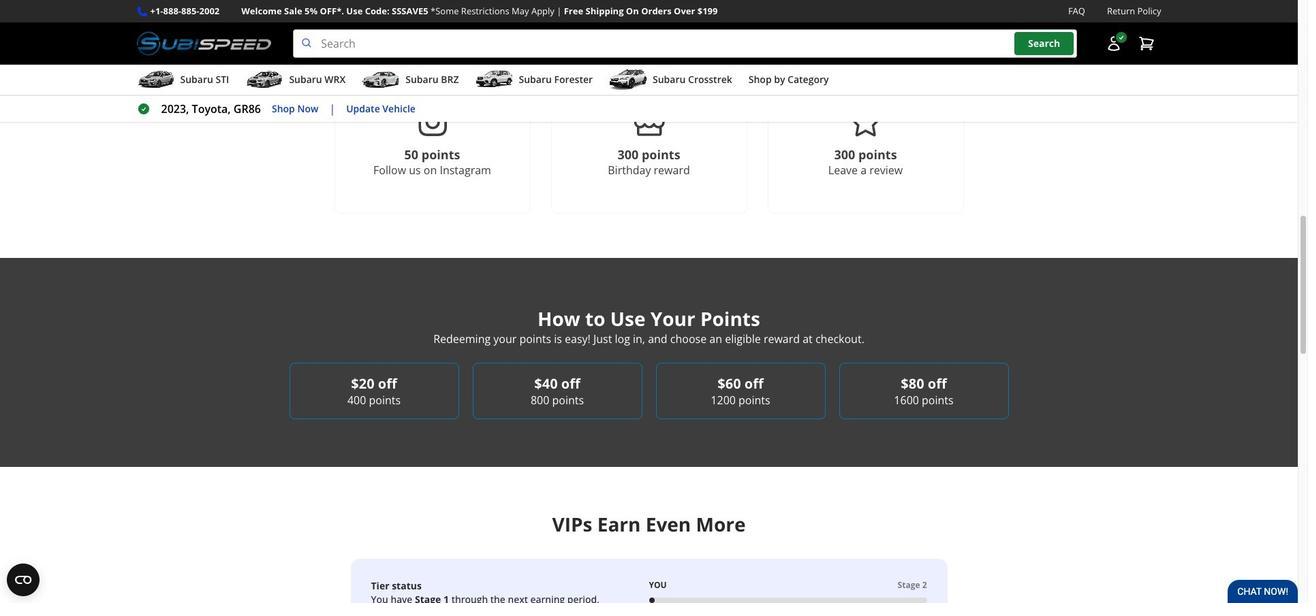Task type: describe. For each thing, give the bounding box(es) containing it.
campaigns list list
[[240, 0, 1058, 214]]

0 vertical spatial heading
[[434, 306, 865, 332]]

2 list item from the left
[[473, 363, 642, 420]]

button image
[[1106, 36, 1122, 52]]

search input field
[[293, 29, 1077, 58]]

1 list item from the left
[[289, 363, 459, 420]]

a subaru sti thumbnail image image
[[137, 70, 175, 90]]

a subaru forester thumbnail image image
[[475, 70, 513, 90]]



Task type: locate. For each thing, give the bounding box(es) containing it.
3 list item from the left
[[656, 363, 826, 420]]

a subaru crosstrek thumbnail image image
[[609, 70, 647, 90]]

list item
[[289, 363, 459, 420], [473, 363, 642, 420], [656, 363, 826, 420], [839, 363, 1009, 420]]

1 vertical spatial heading
[[240, 512, 1058, 538]]

open widget image
[[7, 564, 40, 597]]

a subaru wrx thumbnail image image
[[246, 70, 284, 90]]

4 list item from the left
[[839, 363, 1009, 420]]

subispeed logo image
[[137, 29, 271, 58]]

heading
[[434, 306, 865, 332], [240, 512, 1058, 538]]

list
[[289, 363, 1009, 420]]

a subaru brz thumbnail image image
[[362, 70, 400, 90]]



Task type: vqa. For each thing, say whether or not it's contained in the screenshot.
top 'Heading'
yes



